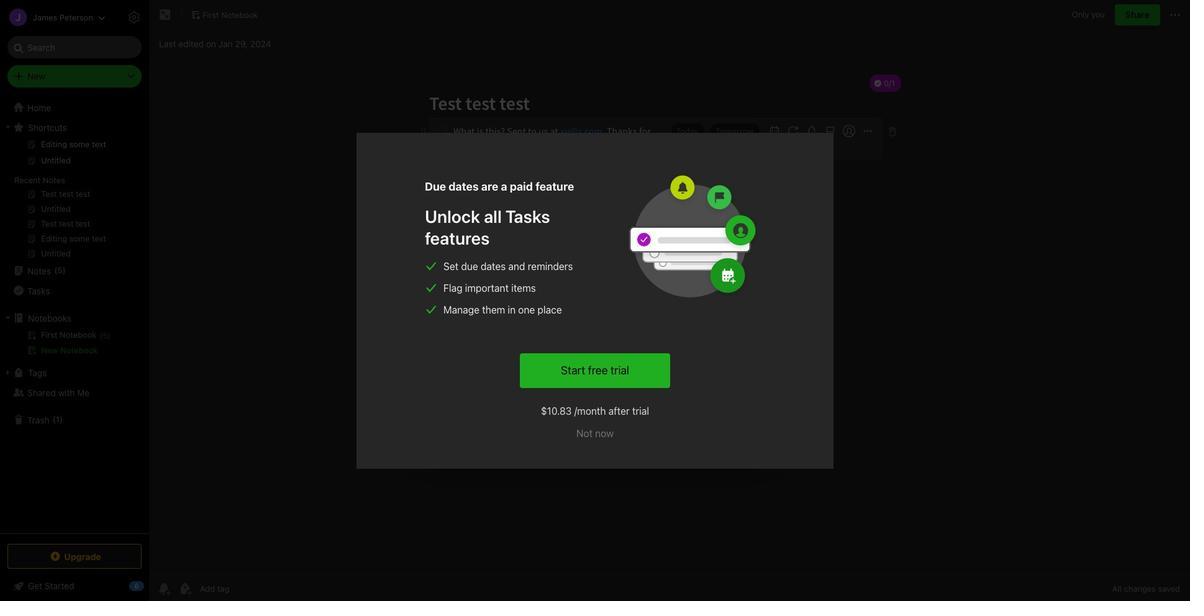 Task type: vqa. For each thing, say whether or not it's contained in the screenshot.
"trial"
yes



Task type: describe. For each thing, give the bounding box(es) containing it.
( for trash
[[53, 415, 56, 424]]

) for notes
[[62, 265, 66, 275]]

1 vertical spatial trial
[[632, 405, 649, 417]]

reminders
[[528, 261, 573, 272]]

the
[[669, 205, 683, 216]]

new notebook group
[[0, 328, 148, 363]]

due
[[425, 180, 446, 193]]

hour
[[468, 284, 486, 294]]

place
[[538, 304, 562, 315]]

upgrade button
[[7, 544, 142, 569]]

. thanks for the package
[[613, 205, 724, 216]]

new for new
[[27, 71, 45, 81]]

custom button
[[546, 250, 598, 267]]

features
[[425, 228, 490, 248]]

now
[[595, 428, 614, 439]]

notebooks
[[28, 313, 72, 323]]

tasks inside unlock all tasks features
[[506, 206, 550, 226]]

in for in 4 hours
[[504, 284, 512, 294]]

tasks inside button
[[27, 285, 50, 296]]

last edited on jan 29, 2024
[[159, 38, 271, 49]]

due
[[461, 261, 478, 272]]

unlock
[[425, 206, 480, 226]]

notebook for first notebook
[[221, 10, 258, 20]]

one
[[518, 304, 535, 315]]

them
[[482, 304, 505, 315]]

paid
[[510, 180, 533, 193]]

with
[[58, 387, 75, 398]]

on
[[206, 38, 216, 49]]

all
[[1113, 584, 1122, 594]]

Note Editor text field
[[149, 60, 1190, 576]]

shortcuts
[[28, 122, 67, 133]]

trash ( 1 )
[[27, 415, 63, 425]]

tomorrow
[[494, 253, 534, 263]]

expand notebooks image
[[3, 313, 13, 323]]

shared with me
[[27, 387, 90, 398]]

trial inside start free trial button
[[611, 364, 629, 377]]

0 horizontal spatial dates
[[449, 180, 479, 193]]

in 1 hour button
[[445, 281, 493, 298]]

share
[[1126, 9, 1150, 20]]

is
[[474, 205, 481, 216]]

in
[[508, 304, 516, 315]]

this?
[[484, 205, 505, 216]]

2024
[[250, 38, 271, 49]]

flag important items
[[444, 282, 536, 294]]

tasks button
[[0, 281, 148, 301]]

tags button
[[0, 363, 148, 383]]

today
[[452, 253, 476, 263]]

shared with me link
[[0, 383, 148, 403]]

custom
[[560, 253, 592, 263]]

start free trial
[[561, 364, 629, 377]]

note window element
[[149, 0, 1190, 601]]

new button
[[7, 65, 142, 88]]

new for new notebook
[[41, 345, 58, 355]]

trash
[[27, 415, 50, 425]]

recent
[[14, 175, 41, 185]]

home
[[27, 102, 51, 113]]

only you
[[1072, 9, 1105, 19]]

) for trash
[[60, 415, 63, 424]]

4
[[514, 284, 520, 294]]

new notebook
[[41, 345, 98, 355]]

for
[[654, 205, 666, 216]]

sent
[[507, 205, 528, 216]]

hours
[[522, 284, 545, 294]]

repeat button
[[603, 250, 655, 267]]

notes ( 5 )
[[27, 265, 66, 276]]

manage them in one place
[[444, 304, 562, 315]]

saved
[[1158, 584, 1180, 594]]

shared
[[27, 387, 56, 398]]

tags
[[28, 367, 47, 378]]

share button
[[1115, 4, 1161, 25]]

start
[[561, 364, 585, 377]]

.
[[613, 205, 616, 216]]

flag for flag
[[447, 317, 466, 328]]

set due dates and reminders
[[444, 261, 573, 272]]

set
[[444, 261, 459, 272]]

repeat
[[619, 253, 648, 263]]

only
[[1072, 9, 1089, 19]]



Task type: locate. For each thing, give the bounding box(es) containing it.
flag
[[444, 282, 463, 294], [447, 317, 466, 328]]

changes
[[1124, 584, 1156, 594]]

tree
[[0, 98, 149, 533]]

dates
[[449, 180, 479, 193], [481, 261, 506, 272]]

and
[[508, 261, 525, 272]]

notebooks link
[[0, 308, 148, 328]]

0 horizontal spatial in
[[452, 284, 459, 294]]

new
[[27, 71, 45, 81], [41, 345, 58, 355]]

( right "trash"
[[53, 415, 56, 424]]

2 in from the left
[[504, 284, 512, 294]]

in left hour
[[452, 284, 459, 294]]

to
[[531, 205, 540, 216]]

today button
[[445, 250, 483, 267]]

1 horizontal spatial in
[[504, 284, 512, 294]]

1 vertical spatial notes
[[27, 266, 51, 276]]

0 horizontal spatial trial
[[611, 364, 629, 377]]

tasks down the notes ( 5 )
[[27, 285, 50, 296]]

expand tags image
[[3, 368, 13, 378]]

notes
[[43, 175, 65, 185], [27, 266, 51, 276]]

1 vertical spatial )
[[60, 415, 63, 424]]

notebook up tags button
[[60, 345, 98, 355]]

1 horizontal spatial trial
[[632, 405, 649, 417]]

1 horizontal spatial tasks
[[506, 206, 550, 226]]

1 inside trash ( 1 )
[[56, 415, 60, 424]]

1 horizontal spatial dates
[[481, 261, 506, 272]]

0 horizontal spatial notebook
[[60, 345, 98, 355]]

0 horizontal spatial 1
[[56, 415, 60, 424]]

settings image
[[127, 10, 142, 25]]

new up home
[[27, 71, 45, 81]]

1
[[461, 284, 465, 294], [56, 415, 60, 424]]

flag for flag important items
[[444, 282, 463, 294]]

new notebook button
[[0, 343, 148, 358]]

recent notes
[[14, 175, 65, 185]]

upgrade
[[64, 551, 101, 562]]

1 horizontal spatial notebook
[[221, 10, 258, 20]]

shortcuts button
[[0, 117, 148, 137]]

recent notes group
[[0, 137, 148, 266]]

in 4 hours button
[[498, 281, 551, 298]]

1 inside "button"
[[461, 284, 465, 294]]

) up tasks button
[[62, 265, 66, 275]]

due dates are a paid feature
[[425, 180, 574, 193]]

jan
[[218, 38, 233, 49]]

new up tags
[[41, 345, 58, 355]]

new inside popup button
[[27, 71, 45, 81]]

last
[[159, 38, 176, 49]]

you
[[1092, 9, 1105, 19]]

) inside the notes ( 5 )
[[62, 265, 66, 275]]

flag button
[[419, 308, 474, 337]]

new inside button
[[41, 345, 58, 355]]

notebook inside new notebook button
[[60, 345, 98, 355]]

0 vertical spatial new
[[27, 71, 45, 81]]

5
[[57, 265, 62, 275]]

( up tasks button
[[54, 265, 57, 275]]

)
[[62, 265, 66, 275], [60, 415, 63, 424]]

tree containing home
[[0, 98, 149, 533]]

1 vertical spatial (
[[53, 415, 56, 424]]

1 vertical spatial 1
[[56, 415, 60, 424]]

notebook inside the first notebook "button"
[[221, 10, 258, 20]]

1 vertical spatial flag
[[447, 317, 466, 328]]

not now
[[576, 428, 614, 439]]

) inside trash ( 1 )
[[60, 415, 63, 424]]

0 vertical spatial trial
[[611, 364, 629, 377]]

in 1 hour
[[452, 284, 486, 294]]

unlock all tasks features
[[425, 206, 550, 248]]

0 vertical spatial dates
[[449, 180, 479, 193]]

( for notes
[[54, 265, 57, 275]]

first notebook
[[203, 10, 258, 20]]

in inside button
[[504, 284, 512, 294]]

notebook for new notebook
[[60, 345, 98, 355]]

tasks
[[506, 206, 550, 226], [27, 285, 50, 296]]

notebook
[[221, 10, 258, 20], [60, 345, 98, 355]]

add a reminder image
[[157, 582, 171, 596]]

(
[[54, 265, 57, 275], [53, 415, 56, 424]]

tomorrow button
[[487, 250, 541, 267]]

( inside trash ( 1 )
[[53, 415, 56, 424]]

in left 4
[[504, 284, 512, 294]]

feature
[[536, 180, 574, 193]]

0 horizontal spatial tasks
[[27, 285, 50, 296]]

29,
[[235, 38, 248, 49]]

at
[[556, 205, 564, 216]]

None text field
[[444, 203, 767, 218]]

trial
[[611, 364, 629, 377], [632, 405, 649, 417]]

after
[[609, 405, 630, 417]]

trial right the free
[[611, 364, 629, 377]]

1 vertical spatial new
[[41, 345, 58, 355]]

$10.83 /month after trial
[[541, 405, 649, 417]]

dates up flag important items
[[481, 261, 506, 272]]

1 vertical spatial tasks
[[27, 285, 50, 296]]

a
[[501, 180, 507, 193]]

1 right "trash"
[[56, 415, 60, 424]]

tasks down the paid
[[506, 206, 550, 226]]

notes right recent
[[43, 175, 65, 185]]

notes left "5"
[[27, 266, 51, 276]]

notes inside the notes ( 5 )
[[27, 266, 51, 276]]

in for in 1 hour
[[452, 284, 459, 294]]

none text field containing what is this? sent to us at
[[444, 203, 767, 218]]

0 vertical spatial 1
[[461, 284, 465, 294]]

) right "trash"
[[60, 415, 63, 424]]

/month
[[574, 405, 606, 417]]

not now link
[[576, 426, 614, 441]]

not
[[576, 428, 593, 439]]

0 vertical spatial tasks
[[506, 206, 550, 226]]

( inside the notes ( 5 )
[[54, 265, 57, 275]]

what is this? sent to us at
[[447, 205, 567, 216]]

0 vertical spatial (
[[54, 265, 57, 275]]

are
[[481, 180, 498, 193]]

$10.83
[[541, 405, 572, 417]]

flag down set
[[444, 282, 463, 294]]

us
[[542, 205, 553, 216]]

add tag image
[[178, 582, 193, 596]]

notes inside group
[[43, 175, 65, 185]]

flag inside flag button
[[447, 317, 466, 328]]

home link
[[0, 98, 149, 117]]

1 left hour
[[461, 284, 465, 294]]

start free trial button
[[520, 353, 670, 388]]

package
[[686, 205, 724, 216]]

expand note image
[[158, 7, 173, 22]]

1 horizontal spatial 1
[[461, 284, 465, 294]]

0 vertical spatial flag
[[444, 282, 463, 294]]

all
[[484, 206, 502, 226]]

trial right after at the right of page
[[632, 405, 649, 417]]

0 vertical spatial notebook
[[221, 10, 258, 20]]

free
[[588, 364, 608, 377]]

important
[[465, 282, 509, 294]]

notebook right first
[[221, 10, 258, 20]]

0 vertical spatial )
[[62, 265, 66, 275]]

what
[[447, 205, 471, 216]]

0 vertical spatial notes
[[43, 175, 65, 185]]

flag down manage on the left of the page
[[447, 317, 466, 328]]

1 vertical spatial dates
[[481, 261, 506, 272]]

edited
[[178, 38, 204, 49]]

items
[[511, 282, 536, 294]]

dates up what
[[449, 180, 479, 193]]

me
[[77, 387, 90, 398]]

in 4 hours
[[504, 284, 545, 294]]

first notebook button
[[187, 6, 262, 24]]

1 vertical spatial notebook
[[60, 345, 98, 355]]

Search text field
[[16, 36, 133, 58]]

all changes saved
[[1113, 584, 1180, 594]]

in
[[452, 284, 459, 294], [504, 284, 512, 294]]

1 in from the left
[[452, 284, 459, 294]]

in inside "button"
[[452, 284, 459, 294]]

None search field
[[16, 36, 133, 58]]

first
[[203, 10, 219, 20]]

thanks
[[618, 205, 651, 216]]



